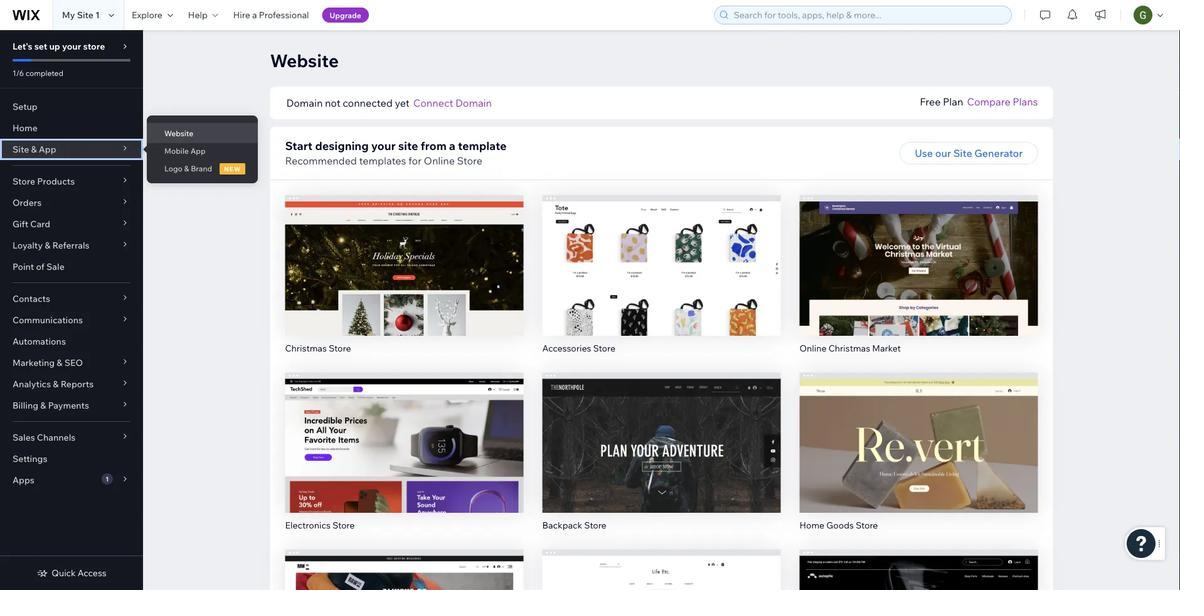 Task type: vqa. For each thing, say whether or not it's contained in the screenshot.
Start
yes



Task type: describe. For each thing, give the bounding box(es) containing it.
sales channels button
[[0, 427, 143, 448]]

access
[[78, 568, 107, 579]]

designing
[[315, 138, 369, 153]]

connect
[[414, 97, 454, 109]]

your inside "sidebar" 'element'
[[62, 41, 81, 52]]

sale
[[46, 261, 65, 272]]

analytics & reports button
[[0, 374, 143, 395]]

app inside dropdown button
[[39, 144, 56, 155]]

edit button for electronics store
[[378, 421, 431, 444]]

referrals
[[52, 240, 90, 251]]

settings link
[[0, 448, 143, 470]]

professional
[[259, 9, 309, 20]]

edit for online christmas market
[[910, 249, 929, 262]]

free
[[921, 95, 941, 108]]

sales channels
[[13, 432, 76, 443]]

edit for home goods store
[[910, 426, 929, 439]]

edit button for online christmas market
[[893, 244, 946, 267]]

products
[[37, 176, 75, 187]]

billing & payments button
[[0, 395, 143, 416]]

explore
[[132, 9, 163, 20]]

contacts button
[[0, 288, 143, 310]]

& for analytics
[[53, 379, 59, 390]]

plans
[[1013, 95, 1039, 108]]

my
[[62, 9, 75, 20]]

site
[[398, 138, 418, 153]]

& for site
[[31, 144, 37, 155]]

store
[[83, 41, 105, 52]]

view for home goods store
[[908, 453, 931, 465]]

settings
[[13, 453, 47, 464]]

recommended
[[285, 154, 357, 167]]

gift card
[[13, 218, 50, 229]]

1/6
[[13, 68, 24, 78]]

0 horizontal spatial website
[[164, 128, 194, 138]]

communications button
[[0, 310, 143, 331]]

use our site generator
[[916, 147, 1024, 159]]

2 domain from the left
[[456, 97, 492, 109]]

home goods store
[[800, 520, 879, 531]]

for
[[409, 154, 422, 167]]

payments
[[48, 400, 89, 411]]

market
[[873, 342, 901, 353]]

1 horizontal spatial online
[[800, 342, 827, 353]]

automations link
[[0, 331, 143, 352]]

quick access
[[52, 568, 107, 579]]

communications
[[13, 315, 83, 326]]

domain not connected yet connect domain
[[287, 97, 492, 109]]

help
[[188, 9, 208, 20]]

channels
[[37, 432, 76, 443]]

not
[[325, 97, 341, 109]]

0 vertical spatial a
[[252, 9, 257, 20]]

loyalty & referrals
[[13, 240, 90, 251]]

accessories store
[[543, 342, 616, 353]]

quick access button
[[37, 568, 107, 579]]

yet
[[395, 97, 410, 109]]

2 christmas from the left
[[829, 342, 871, 353]]

edit button for home goods store
[[893, 421, 946, 444]]

mobile app
[[164, 146, 206, 155]]

our
[[936, 147, 952, 159]]

upgrade
[[330, 10, 361, 20]]

connect domain button
[[414, 95, 492, 110]]

store inside store products "popup button"
[[13, 176, 35, 187]]

home for home goods store
[[800, 520, 825, 531]]

view button for electronics store
[[378, 448, 431, 470]]

plan
[[944, 95, 964, 108]]

edit for christmas store
[[395, 249, 414, 262]]

& for logo
[[184, 164, 189, 173]]

& for loyalty
[[45, 240, 50, 251]]

website link
[[147, 122, 258, 144]]

0 vertical spatial website
[[270, 49, 339, 71]]

mobile
[[164, 146, 189, 155]]

hire a professional link
[[226, 0, 317, 30]]

marketing & seo
[[13, 357, 83, 368]]

up
[[49, 41, 60, 52]]

quick
[[52, 568, 76, 579]]

of
[[36, 261, 45, 272]]

sales
[[13, 432, 35, 443]]

free plan compare plans
[[921, 95, 1039, 108]]

1 inside "sidebar" 'element'
[[106, 475, 109, 483]]

Search for tools, apps, help & more... field
[[730, 6, 1008, 24]]

templates
[[359, 154, 406, 167]]

1/6 completed
[[13, 68, 63, 78]]



Task type: locate. For each thing, give the bounding box(es) containing it.
domain
[[287, 97, 323, 109], [456, 97, 492, 109]]

view for online christmas market
[[908, 276, 931, 288]]

1 vertical spatial online
[[800, 342, 827, 353]]

mobile app link
[[147, 140, 258, 161]]

reports
[[61, 379, 94, 390]]

site right our
[[954, 147, 973, 159]]

use our site generator button
[[900, 142, 1039, 164]]

seo
[[64, 357, 83, 368]]

1 horizontal spatial home
[[800, 520, 825, 531]]

store products button
[[0, 171, 143, 192]]

brand
[[191, 164, 212, 173]]

billing
[[13, 400, 38, 411]]

marketing
[[13, 357, 55, 368]]

loyalty
[[13, 240, 43, 251]]

your inside start designing your site from a template recommended templates for online store
[[371, 138, 396, 153]]

a inside start designing your site from a template recommended templates for online store
[[449, 138, 456, 153]]

backpack store
[[543, 520, 607, 531]]

& inside site & app dropdown button
[[31, 144, 37, 155]]

0 horizontal spatial online
[[424, 154, 455, 167]]

sidebar element
[[0, 30, 143, 590]]

view button for online christmas market
[[893, 271, 946, 293]]

& inside billing & payments dropdown button
[[40, 400, 46, 411]]

automations
[[13, 336, 66, 347]]

card
[[30, 218, 50, 229]]

1 horizontal spatial 1
[[106, 475, 109, 483]]

1 horizontal spatial a
[[449, 138, 456, 153]]

& right the logo
[[184, 164, 189, 173]]

view for christmas store
[[393, 276, 416, 288]]

set
[[34, 41, 47, 52]]

0 horizontal spatial your
[[62, 41, 81, 52]]

1 horizontal spatial app
[[191, 146, 206, 155]]

edit for accessories store
[[653, 249, 672, 262]]

site right my
[[77, 9, 93, 20]]

& left reports
[[53, 379, 59, 390]]

edit
[[395, 249, 414, 262], [653, 249, 672, 262], [910, 249, 929, 262], [395, 426, 414, 439], [653, 426, 672, 439], [910, 426, 929, 439]]

1 vertical spatial home
[[800, 520, 825, 531]]

orders
[[13, 197, 42, 208]]

0 horizontal spatial home
[[13, 122, 38, 133]]

home
[[13, 122, 38, 133], [800, 520, 825, 531]]

& right the billing
[[40, 400, 46, 411]]

website up mobile
[[164, 128, 194, 138]]

app
[[39, 144, 56, 155], [191, 146, 206, 155]]

0 horizontal spatial domain
[[287, 97, 323, 109]]

1 christmas from the left
[[285, 342, 327, 353]]

gift card button
[[0, 213, 143, 235]]

help button
[[181, 0, 226, 30]]

view for backpack store
[[650, 453, 674, 465]]

site inside dropdown button
[[13, 144, 29, 155]]

edit for backpack store
[[653, 426, 672, 439]]

site
[[77, 9, 93, 20], [13, 144, 29, 155], [954, 147, 973, 159]]

1
[[95, 9, 100, 20], [106, 475, 109, 483]]

2 horizontal spatial site
[[954, 147, 973, 159]]

view button for home goods store
[[893, 448, 946, 470]]

0 vertical spatial online
[[424, 154, 455, 167]]

app down home link
[[39, 144, 56, 155]]

compare plans button
[[968, 94, 1039, 109]]

point of sale
[[13, 261, 65, 272]]

edit for electronics store
[[395, 426, 414, 439]]

electronics store
[[285, 520, 355, 531]]

home link
[[0, 117, 143, 139]]

compare
[[968, 95, 1011, 108]]

0 horizontal spatial site
[[13, 144, 29, 155]]

start
[[285, 138, 313, 153]]

website
[[270, 49, 339, 71], [164, 128, 194, 138]]

1 horizontal spatial your
[[371, 138, 396, 153]]

use
[[916, 147, 934, 159]]

marketing & seo button
[[0, 352, 143, 374]]

upgrade button
[[322, 8, 369, 23]]

hire
[[233, 9, 250, 20]]

orders button
[[0, 192, 143, 213]]

loyalty & referrals button
[[0, 235, 143, 256]]

website down professional
[[270, 49, 339, 71]]

site & app button
[[0, 139, 143, 160]]

& right loyalty
[[45, 240, 50, 251]]

1 vertical spatial a
[[449, 138, 456, 153]]

completed
[[26, 68, 63, 78]]

& for billing
[[40, 400, 46, 411]]

0 horizontal spatial christmas
[[285, 342, 327, 353]]

1 horizontal spatial site
[[77, 9, 93, 20]]

gift
[[13, 218, 28, 229]]

your up templates
[[371, 138, 396, 153]]

connected
[[343, 97, 393, 109]]

a right from
[[449, 138, 456, 153]]

0 horizontal spatial app
[[39, 144, 56, 155]]

& left seo on the left bottom
[[57, 357, 62, 368]]

template
[[458, 138, 507, 153]]

store products
[[13, 176, 75, 187]]

1 right my
[[95, 9, 100, 20]]

online inside start designing your site from a template recommended templates for online store
[[424, 154, 455, 167]]

goods
[[827, 520, 854, 531]]

new
[[224, 165, 241, 172]]

0 vertical spatial your
[[62, 41, 81, 52]]

& up store products
[[31, 144, 37, 155]]

setup
[[13, 101, 38, 112]]

1 domain from the left
[[287, 97, 323, 109]]

view for electronics store
[[393, 453, 416, 465]]

0 horizontal spatial a
[[252, 9, 257, 20]]

view button for backpack store
[[635, 448, 689, 470]]

edit button for accessories store
[[636, 244, 688, 267]]

your right up
[[62, 41, 81, 52]]

domain right connect
[[456, 97, 492, 109]]

& inside analytics & reports popup button
[[53, 379, 59, 390]]

site up store products
[[13, 144, 29, 155]]

domain left not
[[287, 97, 323, 109]]

home left goods
[[800, 520, 825, 531]]

app up the brand on the top left
[[191, 146, 206, 155]]

setup link
[[0, 96, 143, 117]]

edit button for backpack store
[[636, 421, 688, 444]]

logo & brand
[[164, 164, 212, 173]]

0 horizontal spatial 1
[[95, 9, 100, 20]]

view button for christmas store
[[378, 271, 431, 293]]

site & app
[[13, 144, 56, 155]]

logo
[[164, 164, 183, 173]]

& inside marketing & seo popup button
[[57, 357, 62, 368]]

view button
[[378, 271, 431, 293], [893, 271, 946, 293], [378, 448, 431, 470], [635, 448, 689, 470], [893, 448, 946, 470]]

& inside loyalty & referrals popup button
[[45, 240, 50, 251]]

generator
[[975, 147, 1024, 159]]

home inside "sidebar" 'element'
[[13, 122, 38, 133]]

1 horizontal spatial website
[[270, 49, 339, 71]]

billing & payments
[[13, 400, 89, 411]]

store inside start designing your site from a template recommended templates for online store
[[457, 154, 483, 167]]

online
[[424, 154, 455, 167], [800, 342, 827, 353]]

analytics
[[13, 379, 51, 390]]

& for marketing
[[57, 357, 62, 368]]

1 vertical spatial 1
[[106, 475, 109, 483]]

a right hire at the top left
[[252, 9, 257, 20]]

backpack
[[543, 520, 583, 531]]

online christmas market
[[800, 342, 901, 353]]

point of sale link
[[0, 256, 143, 278]]

christmas store
[[285, 342, 351, 353]]

home for home
[[13, 122, 38, 133]]

1 horizontal spatial christmas
[[829, 342, 871, 353]]

electronics
[[285, 520, 331, 531]]

1 horizontal spatial domain
[[456, 97, 492, 109]]

point
[[13, 261, 34, 272]]

apps
[[13, 475, 34, 486]]

contacts
[[13, 293, 50, 304]]

site inside button
[[954, 147, 973, 159]]

0 vertical spatial home
[[13, 122, 38, 133]]

my site 1
[[62, 9, 100, 20]]

1 vertical spatial website
[[164, 128, 194, 138]]

start designing your site from a template recommended templates for online store
[[285, 138, 507, 167]]

let's
[[13, 41, 32, 52]]

hire a professional
[[233, 9, 309, 20]]

home down the setup
[[13, 122, 38, 133]]

1 down settings link
[[106, 475, 109, 483]]

let's set up your store
[[13, 41, 105, 52]]

accessories
[[543, 342, 592, 353]]

your
[[62, 41, 81, 52], [371, 138, 396, 153]]

0 vertical spatial 1
[[95, 9, 100, 20]]

1 vertical spatial your
[[371, 138, 396, 153]]

edit button for christmas store
[[378, 244, 431, 267]]



